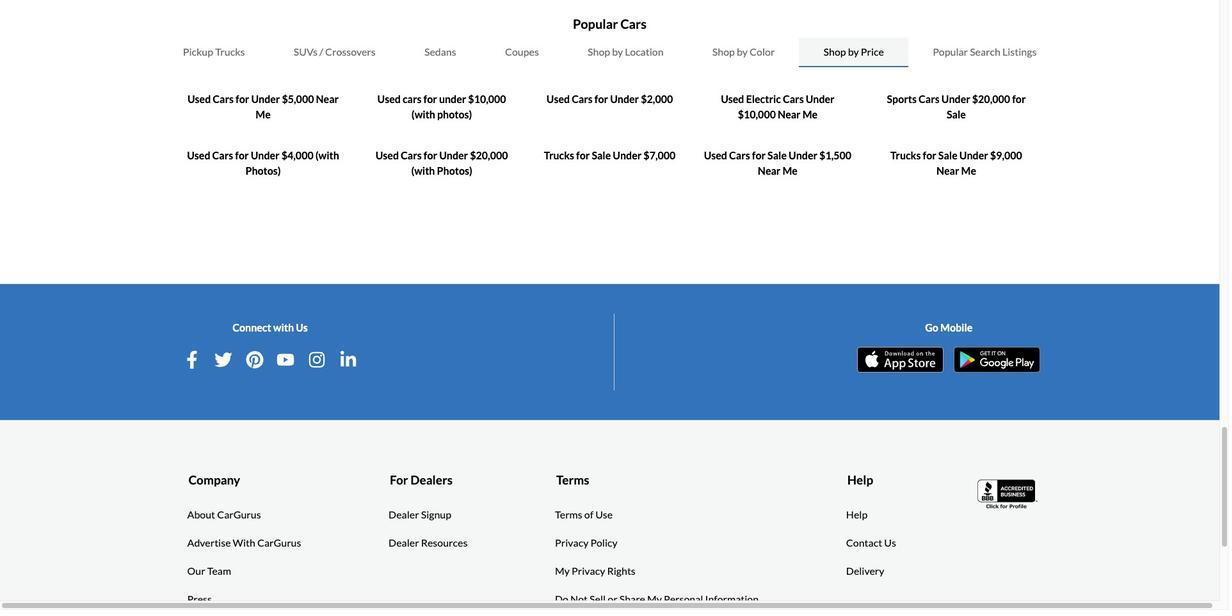 Task type: describe. For each thing, give the bounding box(es) containing it.
for for used cars for under $10,000 (with photos)
[[424, 93, 437, 105]]

shop by color
[[713, 46, 775, 58]]

for inside trucks for sale under $9,000 near me
[[923, 149, 937, 162]]

0 vertical spatial us
[[296, 322, 308, 334]]

coupes
[[505, 46, 539, 58]]

price
[[861, 46, 884, 58]]

for for used cars for under $4,000 (with photos)
[[235, 149, 249, 162]]

get it on google play image
[[954, 347, 1041, 373]]

me for used cars for under $5,000 near me
[[256, 108, 271, 121]]

under for used cars for under $5,000 near me
[[251, 93, 280, 105]]

by for color
[[737, 46, 748, 58]]

me inside used cars for sale under $1,500 near me
[[783, 165, 798, 177]]

or
[[608, 593, 618, 605]]

crossovers
[[325, 46, 376, 58]]

with
[[233, 537, 255, 549]]

1 vertical spatial my
[[647, 593, 662, 605]]

0 horizontal spatial trucks
[[215, 46, 245, 58]]

used cars for under $2,000
[[547, 93, 673, 105]]

used for used cars for under $10,000 (with photos)
[[377, 93, 401, 105]]

under for used cars for under $4,000 (with photos)
[[251, 149, 280, 162]]

privacy policy link
[[555, 535, 618, 551]]

connect with us
[[233, 322, 308, 334]]

about cargurus link
[[187, 507, 261, 522]]

mobile
[[941, 322, 973, 334]]

for inside sports cars under $20,000 for sale
[[1012, 93, 1026, 105]]

used cars for sale under $1,500 near me link
[[704, 149, 852, 177]]

use
[[596, 508, 613, 521]]

dealer resources
[[389, 537, 468, 549]]

shop for shop by location
[[588, 46, 610, 58]]

0 vertical spatial help
[[848, 473, 873, 487]]

pickup trucks
[[183, 46, 245, 58]]

download on the app store image
[[858, 347, 944, 373]]

press
[[187, 593, 212, 605]]

shop for shop by color
[[713, 46, 735, 58]]

0 vertical spatial cargurus
[[217, 508, 261, 521]]

suvs / crossovers
[[294, 46, 376, 58]]

$7,000
[[644, 149, 676, 162]]

search
[[970, 46, 1001, 58]]

$20,000 inside sports cars under $20,000 for sale
[[972, 93, 1010, 105]]

for dealers
[[390, 473, 453, 487]]

signup
[[421, 508, 451, 521]]

dealers
[[411, 473, 453, 487]]

popular for popular cars
[[573, 16, 618, 32]]

sale inside sports cars under $20,000 for sale
[[947, 108, 966, 121]]

used for used cars for under $5,000 near me
[[188, 93, 211, 105]]

sports cars under $20,000 for sale link
[[887, 93, 1026, 121]]

not
[[571, 593, 588, 605]]

cars
[[403, 93, 422, 105]]

under
[[439, 93, 466, 105]]

help link
[[846, 507, 868, 522]]

sedans
[[424, 46, 456, 58]]

photos)
[[437, 108, 472, 121]]

shop by price
[[824, 46, 884, 58]]

cars for used cars for under $2,000
[[572, 93, 593, 105]]

sale down used cars for under $2,000 link
[[592, 149, 611, 162]]

twitter image
[[214, 351, 232, 369]]

dealer signup link
[[389, 507, 451, 522]]

linkedin image
[[339, 351, 357, 369]]

$20,000 inside used cars for under $20,000 (with photos)
[[470, 149, 508, 162]]

our team link
[[187, 563, 231, 579]]

near for used electric cars under $10,000 near me
[[778, 108, 801, 121]]

my privacy rights link
[[555, 563, 636, 579]]

connect
[[233, 322, 271, 334]]

used cars for under $4,000 (with photos) link
[[187, 149, 339, 177]]

trucks for trucks for sale under $7,000
[[544, 149, 574, 162]]

used for used electric cars under $10,000 near me
[[721, 93, 744, 105]]

used cars for under $2,000 link
[[547, 93, 673, 105]]

trucks for sale under $9,000 near me link
[[891, 149, 1022, 177]]

suvs
[[294, 46, 317, 58]]

electric
[[746, 93, 781, 105]]

$10,000 for used cars for under $10,000 (with photos)
[[468, 93, 506, 105]]

cars for used cars for under $20,000 (with photos)
[[401, 149, 422, 162]]

used for used cars for under $2,000
[[547, 93, 570, 105]]

youtube image
[[277, 351, 295, 369]]

used for used cars for under $20,000 (with photos)
[[376, 149, 399, 162]]

(with for $10,000
[[412, 108, 435, 121]]

cars for used cars for sale under $1,500 near me
[[729, 149, 750, 162]]

share
[[620, 593, 645, 605]]

sale inside used cars for sale under $1,500 near me
[[768, 149, 787, 162]]

cars inside the used electric cars under $10,000 near me
[[783, 93, 804, 105]]

facebook image
[[183, 351, 201, 369]]

our
[[187, 565, 205, 577]]

used for used cars for under $4,000 (with photos)
[[187, 149, 210, 162]]

click for the bbb business review of this auto listing service in cambridge ma image
[[977, 479, 1039, 511]]

resources
[[421, 537, 468, 549]]

1 horizontal spatial us
[[884, 537, 896, 549]]

by for location
[[612, 46, 623, 58]]

go
[[925, 322, 939, 334]]

popular search listings
[[933, 46, 1037, 58]]

dealer for dealer resources
[[389, 537, 419, 549]]

cargurus inside 'link'
[[257, 537, 301, 549]]

trucks for sale under $7,000
[[544, 149, 676, 162]]

dealer for dealer signup
[[389, 508, 419, 521]]

$4,000
[[282, 149, 314, 162]]

information
[[705, 593, 759, 605]]

used cars for sale under $1,500 near me
[[704, 149, 852, 177]]

for
[[390, 473, 408, 487]]

dealer resources link
[[389, 535, 468, 551]]

cars for popular cars
[[621, 16, 647, 32]]

our team
[[187, 565, 231, 577]]



Task type: vqa. For each thing, say whether or not it's contained in the screenshot.
the left My
yes



Task type: locate. For each thing, give the bounding box(es) containing it.
$1,500
[[820, 149, 852, 162]]

3 shop from the left
[[824, 46, 846, 58]]

sports cars under $20,000 for sale
[[887, 93, 1026, 121]]

used cars for under $10,000 (with photos) link
[[377, 93, 506, 121]]

about cargurus
[[187, 508, 261, 521]]

(with for $4,000
[[316, 149, 339, 162]]

cars inside used cars for under $4,000 (with photos)
[[212, 149, 233, 162]]

1 dealer from the top
[[389, 508, 419, 521]]

me inside used cars for under $5,000 near me
[[256, 108, 271, 121]]

listings
[[1003, 46, 1037, 58]]

privacy down privacy policy link
[[572, 565, 605, 577]]

for right cars
[[424, 93, 437, 105]]

delivery link
[[846, 563, 885, 579]]

sale
[[947, 108, 966, 121], [592, 149, 611, 162], [768, 149, 787, 162], [939, 149, 958, 162]]

cars inside sports cars under $20,000 for sale
[[919, 93, 940, 105]]

cars inside used cars for under $5,000 near me
[[213, 93, 234, 105]]

used cars for under $20,000 (with photos) link
[[376, 149, 508, 177]]

company
[[188, 473, 240, 487]]

for down the used electric cars under $10,000 near me
[[752, 149, 766, 162]]

$10,000 inside the used electric cars under $10,000 near me
[[738, 108, 776, 121]]

under left $9,000 on the right
[[960, 149, 988, 162]]

under left $2,000
[[610, 93, 639, 105]]

shop for shop by price
[[824, 46, 846, 58]]

under
[[251, 93, 280, 105], [610, 93, 639, 105], [806, 93, 835, 105], [942, 93, 970, 105], [251, 149, 280, 162], [439, 149, 468, 162], [613, 149, 642, 162], [789, 149, 818, 162], [960, 149, 988, 162]]

under inside used cars for under $4,000 (with photos)
[[251, 149, 280, 162]]

$10,000
[[468, 93, 506, 105], [738, 108, 776, 121]]

photos) inside used cars for under $20,000 (with photos)
[[437, 165, 472, 177]]

us right contact
[[884, 537, 896, 549]]

0 horizontal spatial $20,000
[[470, 149, 508, 162]]

0 vertical spatial privacy
[[555, 537, 589, 549]]

do not sell or share my personal information link
[[555, 592, 759, 607]]

0 horizontal spatial $10,000
[[468, 93, 506, 105]]

by
[[612, 46, 623, 58], [737, 46, 748, 58], [848, 46, 859, 58]]

cars
[[621, 16, 647, 32], [213, 93, 234, 105], [572, 93, 593, 105], [783, 93, 804, 105], [919, 93, 940, 105], [212, 149, 233, 162], [401, 149, 422, 162], [729, 149, 750, 162]]

cars up shop by location
[[621, 16, 647, 32]]

1 vertical spatial cargurus
[[257, 537, 301, 549]]

under inside used cars for under $20,000 (with photos)
[[439, 149, 468, 162]]

for down shop by location
[[595, 93, 608, 105]]

trucks for trucks for sale under $9,000 near me
[[891, 149, 921, 162]]

delivery
[[846, 565, 885, 577]]

1 vertical spatial (with
[[316, 149, 339, 162]]

1 horizontal spatial popular
[[933, 46, 968, 58]]

pinterest image
[[246, 351, 264, 369]]

sale up trucks for sale under $9,000 near me link
[[947, 108, 966, 121]]

under inside used cars for under $5,000 near me
[[251, 93, 280, 105]]

sale down the used electric cars under $10,000 near me
[[768, 149, 787, 162]]

popular left search
[[933, 46, 968, 58]]

(with inside used cars for under $10,000 (with photos)
[[412, 108, 435, 121]]

1 vertical spatial $20,000
[[470, 149, 508, 162]]

2 by from the left
[[737, 46, 748, 58]]

by left location
[[612, 46, 623, 58]]

trucks inside trucks for sale under $9,000 near me
[[891, 149, 921, 162]]

cars right the electric
[[783, 93, 804, 105]]

2 shop from the left
[[713, 46, 735, 58]]

3 by from the left
[[848, 46, 859, 58]]

help
[[848, 473, 873, 487], [846, 508, 868, 521]]

1 vertical spatial dealer
[[389, 537, 419, 549]]

0 vertical spatial my
[[555, 565, 570, 577]]

cars down used cars for under $5,000 near me at the left top of page
[[212, 149, 233, 162]]

policy
[[591, 537, 618, 549]]

instagram image
[[308, 351, 326, 369]]

for for used cars for under $2,000
[[595, 93, 608, 105]]

cars up trucks for sale under $7,000
[[572, 93, 593, 105]]

under left $1,500
[[789, 149, 818, 162]]

$20,000 down search
[[972, 93, 1010, 105]]

used inside the used electric cars under $10,000 near me
[[721, 93, 744, 105]]

used cars for under $10,000 (with photos)
[[377, 93, 506, 121]]

1 horizontal spatial my
[[647, 593, 662, 605]]

used
[[188, 93, 211, 105], [377, 93, 401, 105], [547, 93, 570, 105], [721, 93, 744, 105], [187, 149, 210, 162], [376, 149, 399, 162], [704, 149, 727, 162]]

1 vertical spatial us
[[884, 537, 896, 549]]

under down 'photos)' at the top left
[[439, 149, 468, 162]]

near inside the used electric cars under $10,000 near me
[[778, 108, 801, 121]]

about
[[187, 508, 215, 521]]

2 horizontal spatial shop
[[824, 46, 846, 58]]

shop left color
[[713, 46, 735, 58]]

2 horizontal spatial trucks
[[891, 149, 921, 162]]

terms for terms
[[556, 473, 589, 487]]

help up help link
[[848, 473, 873, 487]]

do not sell or share my personal information
[[555, 593, 759, 605]]

under right the electric
[[806, 93, 835, 105]]

for inside used cars for sale under $1,500 near me
[[752, 149, 766, 162]]

near for used cars for under $5,000 near me
[[316, 93, 339, 105]]

privacy down terms of use link in the bottom of the page
[[555, 537, 589, 549]]

(with inside used cars for under $20,000 (with photos)
[[411, 165, 435, 177]]

1 vertical spatial terms
[[555, 508, 582, 521]]

by left "price"
[[848, 46, 859, 58]]

for for used cars for under $5,000 near me
[[236, 93, 249, 105]]

under inside used cars for sale under $1,500 near me
[[789, 149, 818, 162]]

1 horizontal spatial by
[[737, 46, 748, 58]]

trucks
[[215, 46, 245, 58], [544, 149, 574, 162], [891, 149, 921, 162]]

privacy
[[555, 537, 589, 549], [572, 565, 605, 577]]

cars for used cars for under $4,000 (with photos)
[[212, 149, 233, 162]]

used electric cars under $10,000 near me
[[721, 93, 835, 121]]

for inside used cars for under $10,000 (with photos)
[[424, 93, 437, 105]]

dealer inside dealer resources link
[[389, 537, 419, 549]]

$2,000
[[641, 93, 673, 105]]

cars for sports cars under $20,000 for sale
[[919, 93, 940, 105]]

used inside used cars for under $4,000 (with photos)
[[187, 149, 210, 162]]

for inside used cars for under $5,000 near me
[[236, 93, 249, 105]]

us
[[296, 322, 308, 334], [884, 537, 896, 549]]

by for price
[[848, 46, 859, 58]]

1 photos) from the left
[[245, 165, 281, 177]]

popular cars
[[573, 16, 647, 32]]

used cars for under $20,000 (with photos)
[[376, 149, 508, 177]]

$5,000
[[282, 93, 314, 105]]

2 photos) from the left
[[437, 165, 472, 177]]

$9,000
[[990, 149, 1022, 162]]

cargurus
[[217, 508, 261, 521], [257, 537, 301, 549]]

me for trucks for sale under $9,000 near me
[[961, 165, 976, 177]]

0 vertical spatial $20,000
[[972, 93, 1010, 105]]

terms
[[556, 473, 589, 487], [555, 508, 582, 521]]

me
[[256, 108, 271, 121], [803, 108, 818, 121], [783, 165, 798, 177], [961, 165, 976, 177]]

sale down sports cars under $20,000 for sale link
[[939, 149, 958, 162]]

used inside used cars for under $5,000 near me
[[188, 93, 211, 105]]

1 shop from the left
[[588, 46, 610, 58]]

used inside used cars for sale under $1,500 near me
[[704, 149, 727, 162]]

photos) for $4,000
[[245, 165, 281, 177]]

for inside used cars for under $4,000 (with photos)
[[235, 149, 249, 162]]

2 dealer from the top
[[389, 537, 419, 549]]

location
[[625, 46, 664, 58]]

$10,000 right under
[[468, 93, 506, 105]]

under for used electric cars under $10,000 near me
[[806, 93, 835, 105]]

trucks for sale under $7,000 link
[[544, 149, 676, 162]]

photos)
[[245, 165, 281, 177], [437, 165, 472, 177]]

cars inside used cars for sale under $1,500 near me
[[729, 149, 750, 162]]

near inside trucks for sale under $9,000 near me
[[937, 165, 959, 177]]

used electric cars under $10,000 near me link
[[721, 93, 835, 121]]

shop
[[588, 46, 610, 58], [713, 46, 735, 58], [824, 46, 846, 58]]

1 vertical spatial help
[[846, 508, 868, 521]]

0 vertical spatial $10,000
[[468, 93, 506, 105]]

under left $5,000 at the left top of page
[[251, 93, 280, 105]]

near
[[316, 93, 339, 105], [778, 108, 801, 121], [758, 165, 781, 177], [937, 165, 959, 177]]

(with for $20,000
[[411, 165, 435, 177]]

sell
[[590, 593, 606, 605]]

under inside trucks for sale under $9,000 near me
[[960, 149, 988, 162]]

popular up shop by location
[[573, 16, 618, 32]]

1 horizontal spatial $20,000
[[972, 93, 1010, 105]]

0 vertical spatial popular
[[573, 16, 618, 32]]

contact us
[[846, 537, 896, 549]]

shop down popular cars
[[588, 46, 610, 58]]

used for used cars for sale under $1,500 near me
[[704, 149, 727, 162]]

0 horizontal spatial my
[[555, 565, 570, 577]]

press link
[[187, 592, 212, 607]]

terms left of
[[555, 508, 582, 521]]

popular for popular search listings
[[933, 46, 968, 58]]

$10,000 for used electric cars under $10,000 near me
[[738, 108, 776, 121]]

by left color
[[737, 46, 748, 58]]

cars down the electric
[[729, 149, 750, 162]]

personal
[[664, 593, 703, 605]]

0 vertical spatial dealer
[[389, 508, 419, 521]]

1 vertical spatial popular
[[933, 46, 968, 58]]

me for used electric cars under $10,000 near me
[[803, 108, 818, 121]]

terms for terms of use
[[555, 508, 582, 521]]

(with
[[412, 108, 435, 121], [316, 149, 339, 162], [411, 165, 435, 177]]

privacy policy
[[555, 537, 618, 549]]

used inside used cars for under $20,000 (with photos)
[[376, 149, 399, 162]]

terms of use
[[555, 508, 613, 521]]

cargurus right with
[[257, 537, 301, 549]]

sports
[[887, 93, 917, 105]]

dealer left signup
[[389, 508, 419, 521]]

0 horizontal spatial us
[[296, 322, 308, 334]]

photos) inside used cars for under $4,000 (with photos)
[[245, 165, 281, 177]]

under for trucks for sale under $7,000
[[613, 149, 642, 162]]

dealer down "dealer signup" link
[[389, 537, 419, 549]]

for down used cars for under $2,000 at top
[[576, 149, 590, 162]]

cars right sports
[[919, 93, 940, 105]]

cars down cars
[[401, 149, 422, 162]]

2 vertical spatial (with
[[411, 165, 435, 177]]

1 vertical spatial $10,000
[[738, 108, 776, 121]]

for down used cars for under $5,000 near me at the left top of page
[[235, 149, 249, 162]]

rights
[[607, 565, 636, 577]]

us right the with
[[296, 322, 308, 334]]

used cars for under $5,000 near me link
[[188, 93, 339, 121]]

my privacy rights
[[555, 565, 636, 577]]

me inside trucks for sale under $9,000 near me
[[961, 165, 976, 177]]

go mobile
[[925, 322, 973, 334]]

sale inside trucks for sale under $9,000 near me
[[939, 149, 958, 162]]

near inside used cars for under $5,000 near me
[[316, 93, 339, 105]]

for down sports cars under $20,000 for sale link
[[923, 149, 937, 162]]

1 horizontal spatial trucks
[[544, 149, 574, 162]]

photos) for $20,000
[[437, 165, 472, 177]]

under left $7,000
[[613, 149, 642, 162]]

under for trucks for sale under $9,000 near me
[[960, 149, 988, 162]]

0 horizontal spatial shop
[[588, 46, 610, 58]]

for for used cars for sale under $1,500 near me
[[752, 149, 766, 162]]

dealer
[[389, 508, 419, 521], [389, 537, 419, 549]]

my
[[555, 565, 570, 577], [647, 593, 662, 605]]

contact us link
[[846, 535, 896, 551]]

used cars for under $4,000 (with photos)
[[187, 149, 339, 177]]

under inside sports cars under $20,000 for sale
[[942, 93, 970, 105]]

trucks for sale under $9,000 near me
[[891, 149, 1022, 177]]

$10,000 inside used cars for under $10,000 (with photos)
[[468, 93, 506, 105]]

terms up terms of use
[[556, 473, 589, 487]]

(with inside used cars for under $4,000 (with photos)
[[316, 149, 339, 162]]

with
[[273, 322, 294, 334]]

for down 'photos)' at the top left
[[424, 149, 437, 162]]

color
[[750, 46, 775, 58]]

used inside used cars for under $10,000 (with photos)
[[377, 93, 401, 105]]

near inside used cars for sale under $1,500 near me
[[758, 165, 781, 177]]

my up do
[[555, 565, 570, 577]]

under inside the used electric cars under $10,000 near me
[[806, 93, 835, 105]]

for for used cars for under $20,000 (with photos)
[[424, 149, 437, 162]]

/
[[319, 46, 323, 58]]

near for trucks for sale under $9,000 near me
[[937, 165, 959, 177]]

advertise with cargurus
[[187, 537, 301, 549]]

pickup
[[183, 46, 213, 58]]

do
[[555, 593, 569, 605]]

shop left "price"
[[824, 46, 846, 58]]

under for used cars for under $20,000 (with photos)
[[439, 149, 468, 162]]

used cars for under $5,000 near me
[[188, 93, 339, 121]]

shop by location
[[588, 46, 664, 58]]

team
[[207, 565, 231, 577]]

my right 'share'
[[647, 593, 662, 605]]

advertise with cargurus link
[[187, 535, 301, 551]]

for down listings at the top of the page
[[1012, 93, 1026, 105]]

of
[[584, 508, 594, 521]]

terms of use link
[[555, 507, 613, 522]]

under for used cars for under $2,000
[[610, 93, 639, 105]]

contact
[[846, 537, 882, 549]]

help up contact
[[846, 508, 868, 521]]

for down pickup trucks
[[236, 93, 249, 105]]

cars inside used cars for under $20,000 (with photos)
[[401, 149, 422, 162]]

$10,000 down the electric
[[738, 108, 776, 121]]

under left $4,000
[[251, 149, 280, 162]]

dealer inside "dealer signup" link
[[389, 508, 419, 521]]

1 horizontal spatial shop
[[713, 46, 735, 58]]

0 vertical spatial (with
[[412, 108, 435, 121]]

0 vertical spatial terms
[[556, 473, 589, 487]]

1 by from the left
[[612, 46, 623, 58]]

for inside used cars for under $20,000 (with photos)
[[424, 149, 437, 162]]

$20,000 down 'photos)' at the top left
[[470, 149, 508, 162]]

me inside the used electric cars under $10,000 near me
[[803, 108, 818, 121]]

cars down pickup trucks
[[213, 93, 234, 105]]

cars for used cars for under $5,000 near me
[[213, 93, 234, 105]]

advertise
[[187, 537, 231, 549]]

for
[[236, 93, 249, 105], [424, 93, 437, 105], [595, 93, 608, 105], [1012, 93, 1026, 105], [235, 149, 249, 162], [424, 149, 437, 162], [576, 149, 590, 162], [752, 149, 766, 162], [923, 149, 937, 162]]

cargurus up with
[[217, 508, 261, 521]]

0 horizontal spatial by
[[612, 46, 623, 58]]

1 horizontal spatial $10,000
[[738, 108, 776, 121]]

1 vertical spatial privacy
[[572, 565, 605, 577]]

2 horizontal spatial by
[[848, 46, 859, 58]]

under right sports
[[942, 93, 970, 105]]

1 horizontal spatial photos)
[[437, 165, 472, 177]]

0 horizontal spatial photos)
[[245, 165, 281, 177]]

dealer signup
[[389, 508, 451, 521]]

0 horizontal spatial popular
[[573, 16, 618, 32]]



